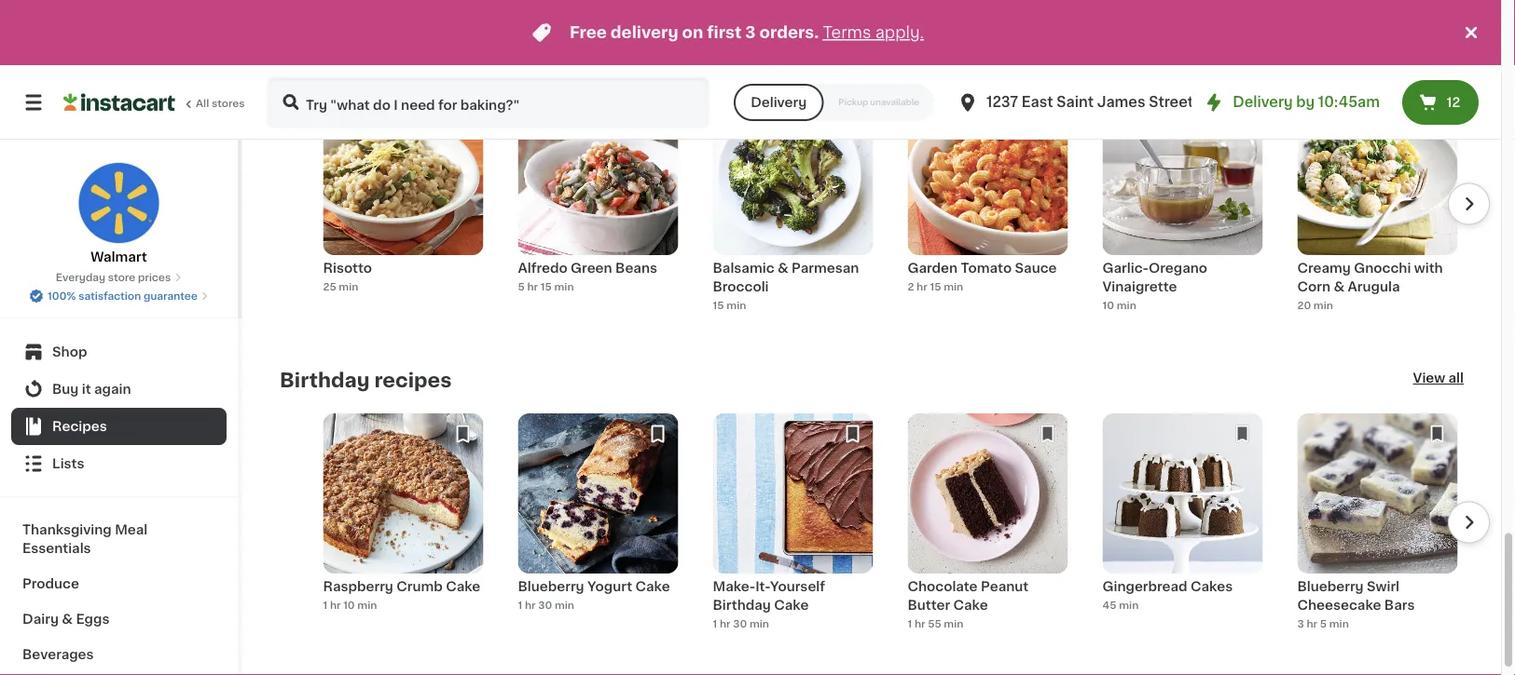 Task type: vqa. For each thing, say whether or not it's contained in the screenshot.


Task type: describe. For each thing, give the bounding box(es) containing it.
recipe card group containing alfredo green beans
[[518, 95, 678, 324]]

delivery for delivery by 10:45am
[[1233, 96, 1293, 109]]

2
[[908, 282, 914, 292]]

delivery by 10:45am
[[1233, 96, 1380, 109]]

everyday
[[56, 273, 105, 283]]

again
[[94, 383, 131, 396]]

12
[[1447, 96, 1460, 109]]

apply.
[[875, 25, 924, 41]]

& for parmesan
[[778, 262, 789, 275]]

1 hr 55 min
[[908, 620, 964, 630]]

yourself
[[770, 581, 825, 594]]

terms
[[823, 25, 871, 41]]

cakes
[[1191, 581, 1233, 594]]

hr for make-it-yourself birthday cake
[[720, 620, 730, 630]]

blueberry yogurt cake
[[518, 581, 670, 594]]

min down broccoli
[[727, 301, 746, 311]]

east
[[1022, 96, 1053, 109]]

1 hr 30 min for blueberry yogurt cake
[[518, 601, 574, 611]]

15 for alfredo
[[541, 282, 552, 292]]

raspberry crumb cake
[[323, 581, 480, 594]]

min right the 20
[[1314, 301, 1333, 311]]

3 inside recipe card group
[[1297, 620, 1304, 630]]

sauce
[[1015, 262, 1057, 275]]

0 horizontal spatial birthday
[[280, 371, 370, 390]]

blueberry for blueberry swirl cheesecake bars
[[1297, 581, 1364, 594]]

all stores link
[[63, 76, 246, 129]]

recipe card group containing garlic-oregano vinaigrette
[[1103, 95, 1263, 324]]

1 hr 30 min for make-it-yourself birthday cake
[[713, 620, 769, 630]]

stores
[[212, 98, 245, 109]]

buy it again link
[[11, 371, 227, 408]]

by
[[1296, 96, 1315, 109]]

free delivery on first 3 orders. terms apply.
[[570, 25, 924, 41]]

thanksgiving meal essentials
[[22, 524, 148, 556]]

0 horizontal spatial 5
[[518, 282, 525, 292]]

blueberry swirl cheesecake bars
[[1297, 581, 1415, 613]]

chocolate peanut butter cake
[[908, 581, 1029, 613]]

0 vertical spatial 10
[[1103, 301, 1114, 311]]

view for italian recipes
[[1413, 53, 1445, 66]]

on
[[682, 25, 703, 41]]

butter
[[908, 600, 950, 613]]

recipe card group containing garden tomato sauce
[[908, 95, 1068, 324]]

recipes for italian recipes
[[349, 52, 426, 71]]

dairy & eggs
[[22, 614, 109, 627]]

hr for garden tomato sauce
[[917, 282, 927, 292]]

30 for blueberry yogurt cake
[[538, 601, 552, 611]]

all for italian recipes
[[1448, 53, 1464, 66]]

recipes
[[52, 421, 107, 434]]

2 hr 15 min
[[908, 282, 963, 292]]

chocolate
[[908, 581, 978, 594]]

swirl
[[1367, 581, 1400, 594]]

prices
[[138, 273, 171, 283]]

thanksgiving
[[22, 524, 112, 537]]

1 horizontal spatial 5
[[1320, 620, 1327, 630]]

20 min
[[1297, 301, 1333, 311]]

recipe card group containing blueberry swirl cheesecake bars
[[1297, 414, 1458, 643]]

alfredo green beans
[[518, 262, 657, 275]]

garden
[[908, 262, 958, 275]]

essentials
[[22, 543, 91, 556]]

produce
[[22, 578, 79, 591]]

gnocchi
[[1354, 262, 1411, 275]]

vinaigrette
[[1103, 281, 1177, 294]]

thanksgiving meal essentials link
[[11, 513, 227, 567]]

item carousel region for italian recipes
[[280, 95, 1490, 324]]

buy
[[52, 383, 79, 396]]

min down risotto
[[339, 282, 359, 292]]

1 for make-it-yourself birthday cake
[[713, 620, 717, 630]]

eggs
[[76, 614, 109, 627]]

min right 55
[[944, 620, 964, 630]]

free
[[570, 25, 607, 41]]

gingerbread cakes
[[1103, 581, 1233, 594]]

cake right yogurt
[[635, 581, 670, 594]]

parmesan
[[792, 262, 859, 275]]

birthday inside make-it-yourself birthday cake
[[713, 600, 771, 613]]

55
[[928, 620, 941, 630]]

saint
[[1057, 96, 1094, 109]]

recipes link
[[11, 408, 227, 446]]

with
[[1414, 262, 1443, 275]]

oregano
[[1149, 262, 1208, 275]]

min right 45
[[1119, 601, 1139, 611]]

recipe card group containing blueberry yogurt cake
[[518, 414, 678, 643]]

italian recipes
[[280, 52, 426, 71]]

delivery by 10:45am link
[[1203, 91, 1380, 114]]

hr for raspberry crumb cake
[[330, 601, 341, 611]]

gingerbread
[[1103, 581, 1188, 594]]

lists
[[52, 458, 84, 471]]

Search field
[[269, 78, 708, 127]]

45 min
[[1103, 601, 1139, 611]]

raspberry
[[323, 581, 393, 594]]

1 hr 10 min
[[323, 601, 377, 611]]

tomato
[[961, 262, 1012, 275]]

satisfaction
[[78, 291, 141, 302]]

limited time offer region
[[0, 0, 1460, 65]]

3 inside limited time offer region
[[745, 25, 756, 41]]

risotto
[[323, 262, 372, 275]]

lists link
[[11, 446, 227, 483]]

cheesecake
[[1297, 600, 1381, 613]]

1 for raspberry crumb cake
[[323, 601, 327, 611]]

delivery button
[[734, 84, 824, 121]]

balsamic
[[713, 262, 774, 275]]

10:45am
[[1318, 96, 1380, 109]]

min down raspberry
[[357, 601, 377, 611]]

hr for blueberry swirl cheesecake bars
[[1307, 620, 1317, 630]]

beverages link
[[11, 638, 227, 673]]

instacart logo image
[[63, 91, 175, 114]]

25
[[323, 282, 336, 292]]

view for birthday recipes
[[1413, 372, 1445, 385]]

15 min
[[713, 301, 746, 311]]

recipe card group containing raspberry crumb cake
[[323, 414, 483, 643]]

all for birthday recipes
[[1448, 372, 1464, 385]]

30 for make-it-yourself birthday cake
[[733, 620, 747, 630]]



Task type: locate. For each thing, give the bounding box(es) containing it.
& right balsamic
[[778, 262, 789, 275]]

1 down make-
[[713, 620, 717, 630]]

1 view from the top
[[1413, 53, 1445, 66]]

0 horizontal spatial 1 hr 30 min
[[518, 601, 574, 611]]

1 horizontal spatial birthday
[[713, 600, 771, 613]]

1 horizontal spatial 30
[[733, 620, 747, 630]]

cake inside make-it-yourself birthday cake
[[774, 600, 809, 613]]

3 hr 5 min
[[1297, 620, 1349, 630]]

15 down alfredo
[[541, 282, 552, 292]]

2 all from the top
[[1448, 372, 1464, 385]]

1 view all link from the top
[[1413, 50, 1464, 73]]

10 down raspberry
[[343, 601, 355, 611]]

recipe card group containing chocolate peanut butter cake
[[908, 414, 1068, 643]]

min down blueberry yogurt cake
[[555, 601, 574, 611]]

& for eggs
[[62, 614, 73, 627]]

view all
[[1413, 53, 1464, 66], [1413, 372, 1464, 385]]

15 down broccoli
[[713, 301, 724, 311]]

garden tomato sauce
[[908, 262, 1057, 275]]

cake right 'crumb'
[[446, 581, 480, 594]]

item carousel region containing risotto
[[280, 95, 1490, 324]]

delivery
[[1233, 96, 1293, 109], [751, 96, 807, 109]]

birthday
[[280, 371, 370, 390], [713, 600, 771, 613]]

0 vertical spatial 1 hr 30 min
[[518, 601, 574, 611]]

blueberry up cheesecake
[[1297, 581, 1364, 594]]

1 vertical spatial view all link
[[1413, 369, 1464, 392]]

2 view from the top
[[1413, 372, 1445, 385]]

& down creamy
[[1334, 281, 1345, 294]]

garlic-
[[1103, 262, 1149, 275]]

italian
[[280, 52, 344, 71]]

beverages
[[22, 649, 94, 662]]

1 hr 30 min
[[518, 601, 574, 611], [713, 620, 769, 630]]

page 1 of 1 group
[[323, 0, 1458, 6]]

hr
[[527, 282, 538, 292], [917, 282, 927, 292], [330, 601, 341, 611], [525, 601, 536, 611], [720, 620, 730, 630], [915, 620, 925, 630], [1307, 620, 1317, 630]]

hr down blueberry yogurt cake
[[525, 601, 536, 611]]

15 for garden
[[930, 282, 941, 292]]

produce link
[[11, 567, 227, 602]]

0 horizontal spatial blueberry
[[518, 581, 584, 594]]

10 down vinaigrette
[[1103, 301, 1114, 311]]

1 vertical spatial 1 hr 30 min
[[713, 620, 769, 630]]

broccoli
[[713, 281, 769, 294]]

1 vertical spatial 30
[[733, 620, 747, 630]]

2 view all link from the top
[[1413, 369, 1464, 392]]

2 horizontal spatial 15
[[930, 282, 941, 292]]

1 vertical spatial item carousel region
[[280, 95, 1490, 324]]

shop link
[[11, 334, 227, 371]]

5 down alfredo
[[518, 282, 525, 292]]

3 right first at the top of page
[[745, 25, 756, 41]]

12 button
[[1402, 80, 1479, 125]]

delivery inside button
[[751, 96, 807, 109]]

45
[[1103, 601, 1116, 611]]

corn
[[1297, 281, 1331, 294]]

blueberry left yogurt
[[518, 581, 584, 594]]

hr left 55
[[915, 620, 925, 630]]

hr down raspberry
[[330, 601, 341, 611]]

1 horizontal spatial 15
[[713, 301, 724, 311]]

street
[[1149, 96, 1193, 109]]

0 vertical spatial view
[[1413, 53, 1445, 66]]

2 horizontal spatial &
[[1334, 281, 1345, 294]]

1 horizontal spatial blueberry
[[1297, 581, 1364, 594]]

item carousel region
[[323, 0, 1458, 6], [280, 95, 1490, 324], [280, 414, 1490, 643]]

2 vertical spatial item carousel region
[[280, 414, 1490, 643]]

guarantee
[[144, 291, 198, 302]]

hr down cheesecake
[[1307, 620, 1317, 630]]

cake
[[446, 581, 480, 594], [635, 581, 670, 594], [774, 600, 809, 613], [953, 600, 988, 613]]

view
[[1413, 53, 1445, 66], [1413, 372, 1445, 385]]

hr right 2
[[917, 282, 927, 292]]

100% satisfaction guarantee
[[48, 291, 198, 302]]

delivery
[[611, 25, 678, 41]]

1 horizontal spatial 10
[[1103, 301, 1114, 311]]

all
[[196, 98, 209, 109]]

0 horizontal spatial 3
[[745, 25, 756, 41]]

1 hr 30 min down blueberry yogurt cake
[[518, 601, 574, 611]]

1 vertical spatial &
[[1334, 281, 1345, 294]]

0 horizontal spatial delivery
[[751, 96, 807, 109]]

hr for chocolate peanut butter cake
[[915, 620, 925, 630]]

1 vertical spatial 5
[[1320, 620, 1327, 630]]

recipe card group containing make-it-yourself birthday cake
[[713, 414, 873, 643]]

30 down blueberry yogurt cake
[[538, 601, 552, 611]]

cake inside chocolate peanut butter cake
[[953, 600, 988, 613]]

terms apply. link
[[823, 25, 924, 41]]

0 vertical spatial view all link
[[1413, 50, 1464, 73]]

& inside "link"
[[62, 614, 73, 627]]

1 down blueberry yogurt cake
[[518, 601, 522, 611]]

5 hr 15 min
[[518, 282, 574, 292]]

min down 'garden'
[[944, 282, 963, 292]]

1 hr 30 min down make-
[[713, 620, 769, 630]]

& inside creamy gnocchi with corn & arugula
[[1334, 281, 1345, 294]]

it
[[82, 383, 91, 396]]

store
[[108, 273, 135, 283]]

1 vertical spatial 3
[[1297, 620, 1304, 630]]

1 for blueberry yogurt cake
[[518, 601, 522, 611]]

30
[[538, 601, 552, 611], [733, 620, 747, 630]]

creamy
[[1297, 262, 1351, 275]]

crumb
[[396, 581, 443, 594]]

20
[[1297, 301, 1311, 311]]

view all for italian recipes
[[1413, 53, 1464, 66]]

2 blueberry from the left
[[1297, 581, 1364, 594]]

1237 east saint james street button
[[957, 76, 1193, 129]]

min down vinaigrette
[[1117, 301, 1136, 311]]

100%
[[48, 291, 76, 302]]

1 horizontal spatial &
[[778, 262, 789, 275]]

garlic-oregano vinaigrette
[[1103, 262, 1208, 294]]

0 vertical spatial view all
[[1413, 53, 1464, 66]]

1 horizontal spatial delivery
[[1233, 96, 1293, 109]]

15 down 'garden'
[[930, 282, 941, 292]]

0 vertical spatial 3
[[745, 25, 756, 41]]

cake down yourself
[[774, 600, 809, 613]]

recipe card group containing risotto
[[323, 95, 483, 324]]

meal
[[115, 524, 148, 537]]

1 view all from the top
[[1413, 53, 1464, 66]]

1 down raspberry
[[323, 601, 327, 611]]

hr down make-
[[720, 620, 730, 630]]

delivery for delivery
[[751, 96, 807, 109]]

all stores
[[196, 98, 245, 109]]

1 vertical spatial birthday
[[713, 600, 771, 613]]

service type group
[[734, 84, 934, 121]]

item carousel region containing raspberry crumb cake
[[280, 414, 1490, 643]]

5 down cheesecake
[[1320, 620, 1327, 630]]

blueberry for blueberry yogurt cake
[[518, 581, 584, 594]]

5
[[518, 282, 525, 292], [1320, 620, 1327, 630]]

0 vertical spatial &
[[778, 262, 789, 275]]

delivery left by
[[1233, 96, 1293, 109]]

0 horizontal spatial &
[[62, 614, 73, 627]]

first
[[707, 25, 742, 41]]

everyday store prices link
[[56, 270, 182, 285]]

min down make-it-yourself birthday cake
[[750, 620, 769, 630]]

make-it-yourself birthday cake
[[713, 581, 825, 613]]

delivery down 'orders.'
[[751, 96, 807, 109]]

recipe card group containing balsamic & parmesan broccoli
[[713, 95, 873, 324]]

recipe card group containing gingerbread cakes
[[1103, 414, 1263, 643]]

walmart logo image
[[78, 162, 160, 244]]

cake down chocolate
[[953, 600, 988, 613]]

creamy gnocchi with corn & arugula
[[1297, 262, 1443, 294]]

view all for birthday recipes
[[1413, 372, 1464, 385]]

1 vertical spatial view
[[1413, 372, 1445, 385]]

min down cheesecake
[[1329, 620, 1349, 630]]

delivery inside "link"
[[1233, 96, 1293, 109]]

birthday recipes
[[280, 371, 452, 390]]

balsamic & parmesan broccoli
[[713, 262, 859, 294]]

dairy
[[22, 614, 59, 627]]

hr for alfredo green beans
[[527, 282, 538, 292]]

1 left 55
[[908, 620, 912, 630]]

3 down cheesecake
[[1297, 620, 1304, 630]]

1237 east saint james street
[[986, 96, 1193, 109]]

hr down alfredo
[[527, 282, 538, 292]]

dairy & eggs link
[[11, 602, 227, 638]]

it-
[[755, 581, 770, 594]]

1 vertical spatial 10
[[343, 601, 355, 611]]

view all link for birthday recipes
[[1413, 369, 1464, 392]]

1 blueberry from the left
[[518, 581, 584, 594]]

arugula
[[1348, 281, 1400, 294]]

item carousel region for birthday recipes
[[280, 414, 1490, 643]]

1 horizontal spatial 3
[[1297, 620, 1304, 630]]

min
[[339, 282, 359, 292], [554, 282, 574, 292], [944, 282, 963, 292], [727, 301, 746, 311], [1117, 301, 1136, 311], [1314, 301, 1333, 311], [357, 601, 377, 611], [555, 601, 574, 611], [1119, 601, 1139, 611], [750, 620, 769, 630], [944, 620, 964, 630], [1329, 620, 1349, 630]]

0 horizontal spatial 15
[[541, 282, 552, 292]]

0 horizontal spatial 10
[[343, 601, 355, 611]]

25 min
[[323, 282, 359, 292]]

0 horizontal spatial 30
[[538, 601, 552, 611]]

blueberry inside the blueberry swirl cheesecake bars
[[1297, 581, 1364, 594]]

0 vertical spatial recipes
[[349, 52, 426, 71]]

None search field
[[267, 76, 710, 129]]

& left eggs at left
[[62, 614, 73, 627]]

1 all from the top
[[1448, 53, 1464, 66]]

view all link for italian recipes
[[1413, 50, 1464, 73]]

peanut
[[981, 581, 1029, 594]]

everyday store prices
[[56, 273, 171, 283]]

1 vertical spatial view all
[[1413, 372, 1464, 385]]

30 down make-
[[733, 620, 747, 630]]

shop
[[52, 346, 87, 359]]

100% satisfaction guarantee button
[[29, 285, 209, 304]]

buy it again
[[52, 383, 131, 396]]

&
[[778, 262, 789, 275], [1334, 281, 1345, 294], [62, 614, 73, 627]]

beans
[[615, 262, 657, 275]]

0 vertical spatial 5
[[518, 282, 525, 292]]

hr for blueberry yogurt cake
[[525, 601, 536, 611]]

1 horizontal spatial 1 hr 30 min
[[713, 620, 769, 630]]

0 vertical spatial birthday
[[280, 371, 370, 390]]

2 view all from the top
[[1413, 372, 1464, 385]]

10 min
[[1103, 301, 1136, 311]]

recipes for birthday recipes
[[374, 371, 452, 390]]

make-
[[713, 581, 755, 594]]

james
[[1097, 96, 1145, 109]]

1 vertical spatial all
[[1448, 372, 1464, 385]]

0 vertical spatial item carousel region
[[323, 0, 1458, 6]]

1
[[323, 601, 327, 611], [518, 601, 522, 611], [713, 620, 717, 630], [908, 620, 912, 630]]

2 vertical spatial &
[[62, 614, 73, 627]]

min down alfredo
[[554, 282, 574, 292]]

recipe card group containing creamy gnocchi with corn & arugula
[[1297, 95, 1458, 324]]

alfredo
[[518, 262, 568, 275]]

0 vertical spatial all
[[1448, 53, 1464, 66]]

recipe card group
[[323, 95, 483, 324], [518, 95, 678, 324], [713, 95, 873, 324], [908, 95, 1068, 324], [1103, 95, 1263, 324], [1297, 95, 1458, 324], [323, 414, 483, 643], [518, 414, 678, 643], [713, 414, 873, 643], [908, 414, 1068, 643], [1103, 414, 1263, 643], [1297, 414, 1458, 643]]

1 for chocolate peanut butter cake
[[908, 620, 912, 630]]

1 vertical spatial recipes
[[374, 371, 452, 390]]

& inside balsamic & parmesan broccoli
[[778, 262, 789, 275]]

0 vertical spatial 30
[[538, 601, 552, 611]]

walmart link
[[78, 162, 160, 267]]



